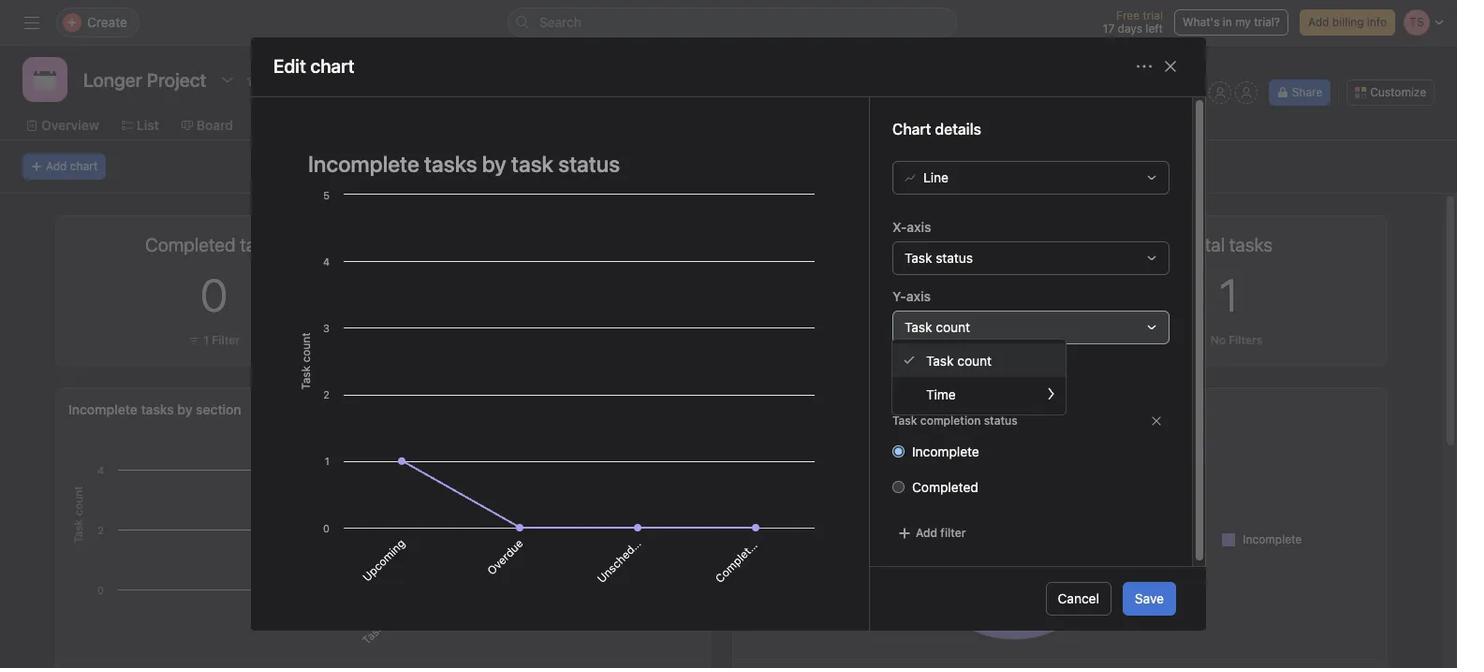 Task type: locate. For each thing, give the bounding box(es) containing it.
1 horizontal spatial 1 filter button
[[861, 332, 921, 350]]

2 tasks from the left
[[779, 402, 812, 418]]

1 horizontal spatial status
[[984, 414, 1018, 428]]

Incomplete radio
[[893, 446, 905, 458]]

1 horizontal spatial 1 filter
[[880, 334, 917, 348]]

add to starred image
[[247, 72, 262, 87]]

1 vertical spatial filters
[[893, 375, 936, 392]]

1 vertical spatial in
[[397, 594, 414, 611]]

2 1 filter from the left
[[880, 334, 917, 348]]

filter for overdue tasks
[[889, 334, 917, 348]]

2 horizontal spatial 1
[[1220, 269, 1239, 321]]

task count link
[[893, 344, 1066, 378]]

1
[[1220, 269, 1239, 321], [204, 334, 209, 348], [880, 334, 886, 348]]

2 0 button from the left
[[878, 269, 905, 321]]

0 horizontal spatial 1
[[204, 334, 209, 348]]

1 horizontal spatial completed
[[913, 479, 979, 495]]

0 for overdue tasks
[[878, 269, 905, 321]]

a
[[406, 587, 420, 602]]

total tasks
[[1186, 234, 1273, 256]]

tasks
[[141, 402, 174, 418], [779, 402, 812, 418]]

filter up by section
[[212, 334, 240, 348]]

0
[[201, 269, 228, 321], [878, 269, 905, 321]]

1 filter down y- in the right of the page
[[880, 334, 917, 348]]

task down x-axis on the right of page
[[905, 250, 933, 266]]

overdue
[[485, 536, 526, 578]]

filters up the completion status
[[893, 375, 936, 392]]

add inside dropdown button
[[916, 526, 938, 540]]

filters
[[1229, 334, 1263, 348], [893, 375, 936, 392]]

tasks left by section
[[141, 402, 174, 418]]

list
[[137, 117, 159, 133]]

close image
[[1164, 59, 1179, 74]]

task count down y-axis
[[905, 319, 971, 335]]

0 horizontal spatial 1 filter button
[[184, 332, 245, 350]]

0 horizontal spatial 0
[[201, 269, 228, 321]]

None text field
[[79, 63, 211, 97]]

incomplete tasks by section
[[68, 402, 241, 418]]

info
[[1368, 15, 1388, 29]]

1 filter up by section
[[204, 334, 240, 348]]

0 vertical spatial add
[[1309, 15, 1330, 29]]

0 vertical spatial axis
[[907, 219, 932, 235]]

0 vertical spatial completed
[[913, 479, 979, 495]]

1 horizontal spatial 1
[[880, 334, 886, 348]]

0 down completed tasks
[[201, 269, 228, 321]]

1 filter button up by section
[[184, 332, 245, 350]]

ts
[[1187, 85, 1201, 99]]

1 0 button from the left
[[201, 269, 228, 321]]

by
[[815, 402, 831, 418]]

0 horizontal spatial filters
[[893, 375, 936, 392]]

0 vertical spatial task count
[[905, 319, 971, 335]]

add inside button
[[46, 159, 67, 173]]

1 filter from the left
[[212, 334, 240, 348]]

tasks for incomplete
[[141, 402, 174, 418]]

my
[[1236, 15, 1252, 29]]

task count up time
[[927, 353, 992, 369]]

1 filter button for overdue tasks
[[861, 332, 921, 350]]

17
[[1103, 22, 1115, 36]]

1 up by section
[[204, 334, 209, 348]]

1 vertical spatial incomplete
[[913, 444, 980, 460]]

0 horizontal spatial add
[[46, 159, 67, 173]]

0 horizontal spatial 0 button
[[201, 269, 228, 321]]

what's in my trial?
[[1183, 15, 1281, 29]]

2 filter from the left
[[889, 334, 917, 348]]

filters right no
[[1229, 334, 1263, 348]]

1 horizontal spatial 0
[[878, 269, 905, 321]]

task inside dropdown button
[[905, 319, 933, 335]]

add chart button
[[22, 154, 106, 180]]

filter down y- in the right of the page
[[889, 334, 917, 348]]

axis for x-
[[907, 219, 932, 235]]

1 horizontal spatial tasks
[[779, 402, 812, 418]]

task count
[[905, 319, 971, 335], [927, 353, 992, 369]]

completed
[[913, 479, 979, 495], [712, 535, 763, 586]]

add
[[1309, 15, 1330, 29], [46, 159, 67, 173], [916, 526, 938, 540]]

add left "chart"
[[46, 159, 67, 173]]

in
[[1223, 15, 1233, 29], [397, 594, 414, 611]]

1 horizontal spatial filters
[[1229, 334, 1263, 348]]

filter
[[212, 334, 240, 348], [889, 334, 917, 348]]

total tasks by completion status
[[745, 402, 945, 418]]

search button
[[508, 7, 958, 37]]

1 filter
[[204, 334, 240, 348], [880, 334, 917, 348]]

trial?
[[1255, 15, 1281, 29]]

y-axis
[[893, 288, 931, 304]]

2 horizontal spatial add
[[1309, 15, 1330, 29]]

axis up task status
[[907, 219, 932, 235]]

add filter button
[[893, 521, 971, 547]]

0 horizontal spatial in
[[397, 594, 414, 611]]

2 vertical spatial add
[[916, 526, 938, 540]]

1 for completed tasks
[[204, 334, 209, 348]]

search list box
[[508, 7, 958, 37]]

y-
[[893, 288, 907, 304]]

0 horizontal spatial completed
[[712, 535, 763, 586]]

status inside dropdown button
[[936, 250, 973, 266]]

save button
[[1123, 583, 1177, 616]]

ts button
[[1183, 82, 1205, 104]]

add billing info button
[[1300, 9, 1396, 36]]

section
[[413, 558, 450, 595]]

axis down task status
[[907, 288, 931, 304]]

count up time link
[[958, 353, 992, 369]]

share button
[[1269, 80, 1332, 106]]

0 button
[[201, 269, 228, 321], [878, 269, 905, 321]]

tasks left the "by" on the right of page
[[779, 402, 812, 418]]

1 vertical spatial status
[[984, 414, 1018, 428]]

tasks for total
[[779, 402, 812, 418]]

1 horizontal spatial incomplete
[[913, 444, 980, 460]]

trial
[[1143, 8, 1164, 22]]

1 0 from the left
[[201, 269, 228, 321]]

completion
[[921, 414, 981, 428]]

0 button down overdue tasks at the right
[[878, 269, 905, 321]]

in inside button
[[1223, 15, 1233, 29]]

0 horizontal spatial filter
[[212, 334, 240, 348]]

0 vertical spatial filters
[[1229, 334, 1263, 348]]

x-axis
[[893, 219, 932, 235]]

0 vertical spatial count
[[936, 319, 971, 335]]

1 filter button
[[184, 332, 245, 350], [861, 332, 921, 350]]

completed tasks
[[145, 234, 283, 256]]

2 0 from the left
[[878, 269, 905, 321]]

no
[[1211, 334, 1226, 348]]

search
[[540, 14, 582, 30]]

1 1 filter from the left
[[204, 334, 240, 348]]

time link
[[893, 378, 1066, 411]]

task count button
[[893, 311, 1170, 345]]

0 horizontal spatial incomplete
[[68, 402, 138, 418]]

filters inside "button"
[[1229, 334, 1263, 348]]

overdue tasks
[[832, 234, 950, 256]]

Incomplete tasks by task status text field
[[296, 142, 824, 185]]

0 vertical spatial incomplete
[[68, 402, 138, 418]]

0 horizontal spatial status
[[936, 250, 973, 266]]

0 horizontal spatial tasks
[[141, 402, 174, 418]]

1 up the completion status
[[880, 334, 886, 348]]

2 horizontal spatial incomplete
[[1244, 533, 1302, 547]]

1 filter for overdue tasks
[[880, 334, 917, 348]]

1 tasks from the left
[[141, 402, 174, 418]]

1 horizontal spatial filter
[[889, 334, 917, 348]]

0 down overdue tasks at the right
[[878, 269, 905, 321]]

1 1 filter button from the left
[[184, 332, 245, 350]]

overview
[[41, 117, 99, 133]]

count up task count link
[[936, 319, 971, 335]]

count
[[936, 319, 971, 335], [958, 353, 992, 369]]

in inside tasks not in a section
[[397, 594, 414, 611]]

task up time
[[927, 353, 954, 369]]

1 horizontal spatial add
[[916, 526, 938, 540]]

add filter
[[916, 526, 966, 540]]

total
[[745, 402, 776, 418]]

1 vertical spatial add
[[46, 159, 67, 173]]

1 horizontal spatial 0 button
[[878, 269, 905, 321]]

1 up no filters "button" on the right of the page
[[1220, 269, 1239, 321]]

1 vertical spatial task count
[[927, 353, 992, 369]]

line button
[[893, 161, 1170, 195]]

0 button down completed tasks
[[201, 269, 228, 321]]

add left filter
[[916, 526, 938, 540]]

free
[[1117, 8, 1140, 22]]

1 vertical spatial completed
[[712, 535, 763, 586]]

0 horizontal spatial 1 filter
[[204, 334, 240, 348]]

status
[[936, 250, 973, 266], [984, 414, 1018, 428]]

add left the billing in the right top of the page
[[1309, 15, 1330, 29]]

task inside dropdown button
[[905, 250, 933, 266]]

task down y-axis
[[905, 319, 933, 335]]

0 vertical spatial in
[[1223, 15, 1233, 29]]

1 horizontal spatial in
[[1223, 15, 1233, 29]]

incomplete
[[68, 402, 138, 418], [913, 444, 980, 460], [1244, 533, 1302, 547]]

task
[[905, 250, 933, 266], [905, 319, 933, 335], [927, 353, 954, 369], [893, 414, 918, 428]]

2 1 filter button from the left
[[861, 332, 921, 350]]

axis
[[907, 219, 932, 235], [907, 288, 931, 304]]

0 vertical spatial status
[[936, 250, 973, 266]]

0 button for overdue tasks
[[878, 269, 905, 321]]

add inside "button"
[[1309, 15, 1330, 29]]

1 vertical spatial axis
[[907, 288, 931, 304]]

1 filter button down y- in the right of the page
[[861, 332, 921, 350]]



Task type: describe. For each thing, give the bounding box(es) containing it.
add for add billing info
[[1309, 15, 1330, 29]]

a button to remove the filter image
[[1151, 416, 1163, 427]]

list link
[[122, 115, 159, 136]]

overview link
[[26, 115, 99, 136]]

unscheduled
[[594, 527, 654, 586]]

time
[[927, 386, 956, 402]]

save
[[1135, 591, 1165, 607]]

more actions image
[[1137, 59, 1152, 74]]

axis for y-
[[907, 288, 931, 304]]

days
[[1118, 22, 1143, 36]]

cancel button
[[1046, 583, 1112, 616]]

board link
[[182, 115, 233, 136]]

add billing info
[[1309, 15, 1388, 29]]

line
[[924, 169, 949, 185]]

billing
[[1333, 15, 1365, 29]]

task status button
[[893, 241, 1170, 275]]

chart details
[[893, 121, 982, 137]]

what's
[[1183, 15, 1220, 29]]

left
[[1146, 22, 1164, 36]]

calendar image
[[34, 68, 56, 91]]

task status
[[905, 250, 973, 266]]

free trial 17 days left
[[1103, 8, 1164, 36]]

by section
[[177, 402, 241, 418]]

chart
[[70, 159, 98, 173]]

completion status
[[834, 402, 945, 418]]

share
[[1293, 85, 1323, 99]]

1 filter button for completed tasks
[[184, 332, 245, 350]]

cancel
[[1058, 591, 1100, 607]]

0 button for completed tasks
[[201, 269, 228, 321]]

2 vertical spatial incomplete
[[1244, 533, 1302, 547]]

x-
[[893, 219, 907, 235]]

no filters button
[[1191, 332, 1268, 350]]

task up 'incomplete' radio
[[893, 414, 918, 428]]

what's in my trial? button
[[1175, 9, 1289, 36]]

filter for completed tasks
[[212, 334, 240, 348]]

0 for completed tasks
[[201, 269, 228, 321]]

board
[[197, 117, 233, 133]]

add for add chart
[[46, 159, 67, 173]]

no filters
[[1211, 334, 1263, 348]]

add for add filter
[[916, 526, 938, 540]]

1 vertical spatial count
[[958, 353, 992, 369]]

add chart
[[46, 159, 98, 173]]

count inside dropdown button
[[936, 319, 971, 335]]

Completed radio
[[893, 481, 905, 493]]

not
[[383, 603, 405, 625]]

1 filter for completed tasks
[[204, 334, 240, 348]]

tasks
[[359, 617, 390, 648]]

edit chart
[[274, 56, 355, 77]]

task count inside dropdown button
[[905, 319, 971, 335]]

files link
[[855, 115, 899, 136]]

filter
[[941, 526, 966, 540]]

1 for overdue tasks
[[880, 334, 886, 348]]

files
[[870, 117, 899, 133]]

task completion status
[[893, 414, 1018, 428]]

upcoming
[[360, 536, 408, 585]]

1 button
[[1220, 269, 1239, 321]]

tasks not in a section
[[359, 558, 450, 648]]



Task type: vqa. For each thing, say whether or not it's contained in the screenshot.
first functional from the top of the page
no



